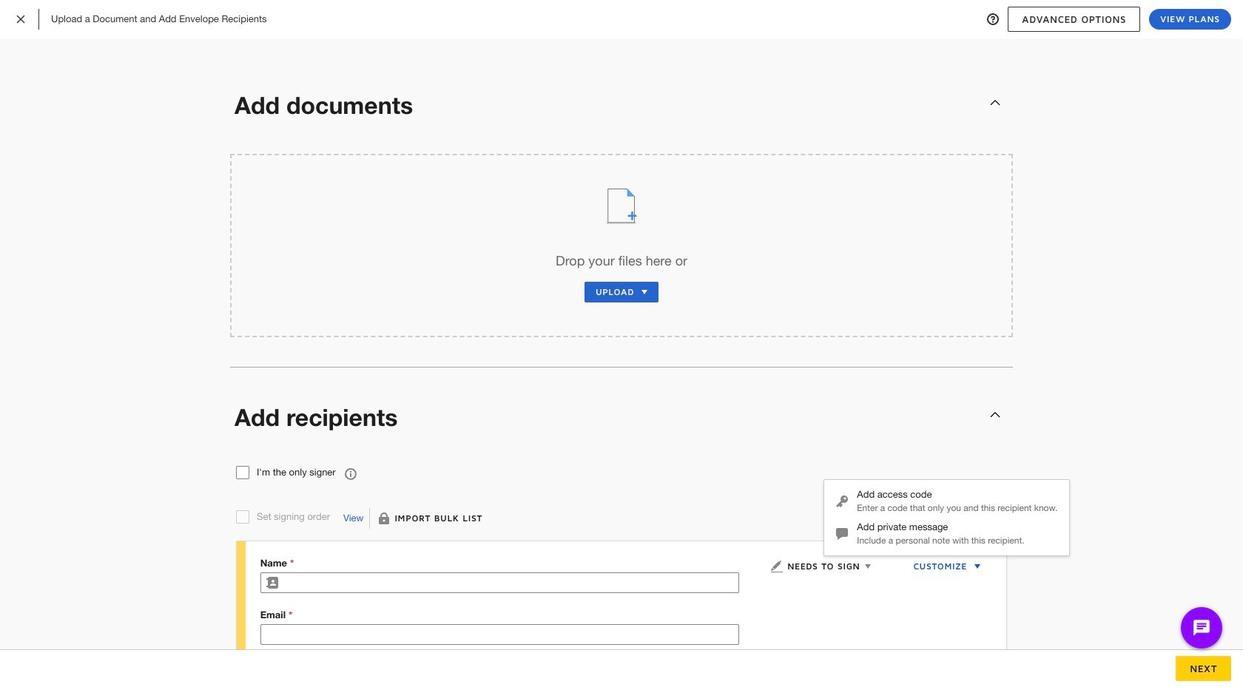 Task type: vqa. For each thing, say whether or not it's contained in the screenshot.
Recipient action options, group 1 MENU
yes



Task type: locate. For each thing, give the bounding box(es) containing it.
None text field
[[283, 574, 739, 593]]

recipient action options, group 1 menu
[[825, 486, 1070, 551]]

None text field
[[261, 625, 739, 645]]



